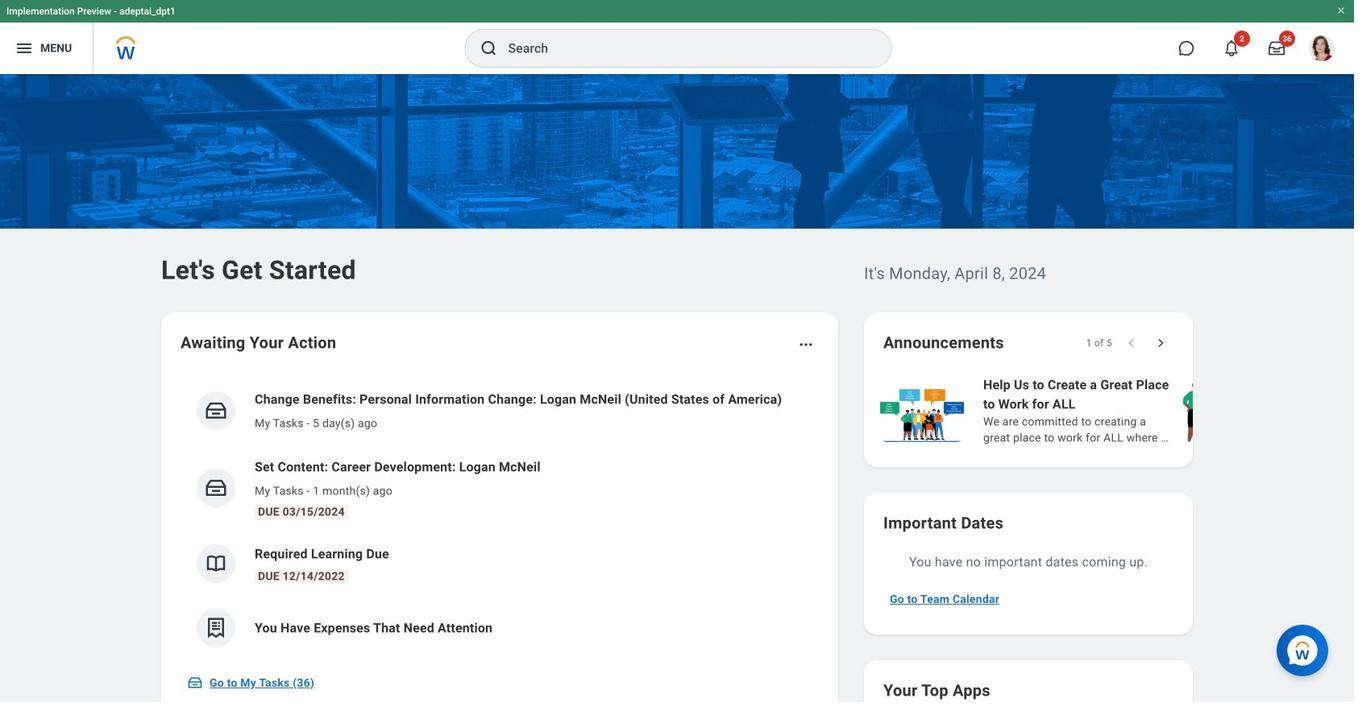 Task type: describe. For each thing, give the bounding box(es) containing it.
0 horizontal spatial list
[[181, 377, 819, 661]]

related actions image
[[798, 337, 814, 353]]

chevron right small image
[[1153, 335, 1169, 351]]

Search Workday  search field
[[508, 31, 858, 66]]

1 vertical spatial inbox image
[[204, 476, 228, 501]]

chevron left small image
[[1124, 335, 1140, 351]]



Task type: vqa. For each thing, say whether or not it's contained in the screenshot.
Plan link
no



Task type: locate. For each thing, give the bounding box(es) containing it.
inbox large image
[[1269, 40, 1285, 56]]

status
[[1086, 337, 1112, 350]]

banner
[[0, 0, 1354, 74]]

justify image
[[15, 39, 34, 58]]

notifications large image
[[1224, 40, 1240, 56]]

list
[[877, 374, 1354, 448], [181, 377, 819, 661]]

main content
[[0, 74, 1354, 703]]

profile logan mcneil image
[[1309, 35, 1335, 65]]

1 horizontal spatial list
[[877, 374, 1354, 448]]

dashboard expenses image
[[204, 617, 228, 641]]

0 vertical spatial inbox image
[[204, 399, 228, 423]]

2 vertical spatial inbox image
[[187, 676, 203, 692]]

book open image
[[204, 552, 228, 576]]

search image
[[479, 39, 499, 58]]

close environment banner image
[[1337, 6, 1346, 15]]

inbox image
[[204, 399, 228, 423], [204, 476, 228, 501], [187, 676, 203, 692]]



